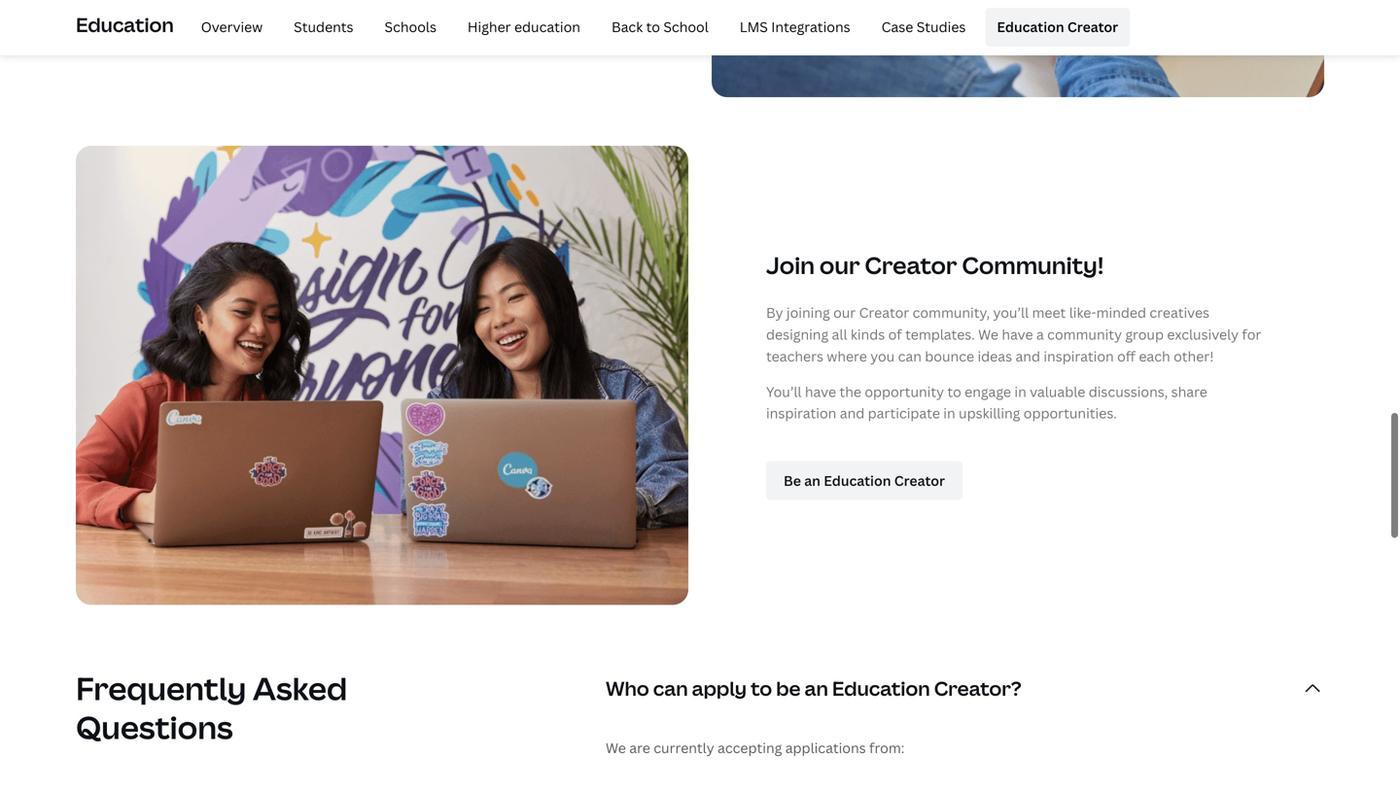 Task type: vqa. For each thing, say whether or not it's contained in the screenshot.
Royal blue #5271ff image
no



Task type: locate. For each thing, give the bounding box(es) containing it.
and down the
[[840, 404, 865, 423]]

creatives
[[1150, 304, 1210, 322]]

who can apply to be an education creator?
[[606, 675, 1022, 702]]

in
[[1015, 383, 1027, 401], [944, 404, 956, 423]]

1 vertical spatial to
[[948, 383, 962, 401]]

have inside by joining our creator community, you'll meet like-minded creatives designing all kinds of templates. we have a community group exclusively for teachers where you can bounce ideas and inspiration off each other!
[[1002, 325, 1033, 344]]

2 horizontal spatial to
[[948, 383, 962, 401]]

have down you'll
[[1002, 325, 1033, 344]]

creator
[[1068, 18, 1119, 36], [865, 249, 957, 281], [859, 304, 909, 322]]

2 vertical spatial creator
[[859, 304, 909, 322]]

1 vertical spatial inspiration
[[766, 404, 837, 423]]

you'll have the opportunity to engage in valuable discussions, share inspiration and participate in upskilling opportunities.
[[766, 383, 1208, 423]]

1 vertical spatial and
[[840, 404, 865, 423]]

and inside by joining our creator community, you'll meet like-minded creatives designing all kinds of templates. we have a community group exclusively for teachers where you can bounce ideas and inspiration off each other!
[[1016, 347, 1041, 366]]

1 horizontal spatial education
[[832, 675, 930, 702]]

1 horizontal spatial we
[[978, 325, 999, 344]]

off
[[1117, 347, 1136, 366]]

0 vertical spatial inspiration
[[1044, 347, 1114, 366]]

inspiration inside by joining our creator community, you'll meet like-minded creatives designing all kinds of templates. we have a community group exclusively for teachers where you can bounce ideas and inspiration off each other!
[[1044, 347, 1114, 366]]

inspiration
[[1044, 347, 1114, 366], [766, 404, 837, 423]]

have left the
[[805, 383, 836, 401]]

higher education
[[468, 18, 581, 36]]

our right join
[[820, 249, 860, 281]]

back to school link
[[600, 8, 720, 47]]

higher education link
[[456, 8, 592, 47]]

we
[[978, 325, 999, 344], [606, 739, 626, 757]]

education for education creator
[[997, 18, 1065, 36]]

creator inside menu bar
[[1068, 18, 1119, 36]]

overview
[[201, 18, 263, 36]]

1 horizontal spatial to
[[751, 675, 772, 702]]

community
[[1048, 325, 1122, 344]]

1 horizontal spatial in
[[1015, 383, 1027, 401]]

all
[[832, 325, 848, 344]]

back to school
[[612, 18, 709, 36]]

1 vertical spatial have
[[805, 383, 836, 401]]

our up all
[[833, 304, 856, 322]]

menu bar containing overview
[[182, 8, 1130, 47]]

inspiration down you'll
[[766, 404, 837, 423]]

education inside menu bar
[[997, 18, 1065, 36]]

who
[[606, 675, 649, 702]]

have
[[1002, 325, 1033, 344], [805, 383, 836, 401]]

education
[[76, 11, 174, 38], [997, 18, 1065, 36], [832, 675, 930, 702]]

group
[[1126, 325, 1164, 344]]

be
[[776, 675, 801, 702]]

0 vertical spatial we
[[978, 325, 999, 344]]

0 vertical spatial in
[[1015, 383, 1027, 401]]

0 vertical spatial can
[[898, 347, 922, 366]]

discussions,
[[1089, 383, 1168, 401]]

0 horizontal spatial inspiration
[[766, 404, 837, 423]]

kinds
[[851, 325, 885, 344]]

we left are
[[606, 739, 626, 757]]

1 horizontal spatial inspiration
[[1044, 347, 1114, 366]]

0 horizontal spatial can
[[653, 675, 688, 702]]

2 vertical spatial to
[[751, 675, 772, 702]]

case studies
[[882, 18, 966, 36]]

are
[[629, 739, 650, 757]]

1 vertical spatial can
[[653, 675, 688, 702]]

case studies link
[[870, 8, 978, 47]]

1 horizontal spatial can
[[898, 347, 922, 366]]

apply
[[692, 675, 747, 702]]

education inside dropdown button
[[832, 675, 930, 702]]

higher
[[468, 18, 511, 36]]

upskilling
[[959, 404, 1021, 423]]

questions
[[76, 706, 233, 749]]

join
[[766, 249, 815, 281]]

schools
[[385, 18, 437, 36]]

0 horizontal spatial have
[[805, 383, 836, 401]]

1 vertical spatial we
[[606, 739, 626, 757]]

0 vertical spatial and
[[1016, 347, 1041, 366]]

community!
[[962, 249, 1104, 281]]

1 horizontal spatial and
[[1016, 347, 1041, 366]]

0 horizontal spatial in
[[944, 404, 956, 423]]

0 vertical spatial our
[[820, 249, 860, 281]]

1 vertical spatial in
[[944, 404, 956, 423]]

2 horizontal spatial education
[[997, 18, 1065, 36]]

case
[[882, 18, 913, 36]]

to
[[646, 18, 660, 36], [948, 383, 962, 401], [751, 675, 772, 702]]

meet
[[1032, 304, 1066, 322]]

community,
[[913, 304, 990, 322]]

by
[[766, 304, 783, 322]]

0 horizontal spatial education
[[76, 11, 174, 38]]

teachers
[[766, 347, 824, 366]]

can down of
[[898, 347, 922, 366]]

we inside by joining our creator community, you'll meet like-minded creatives designing all kinds of templates. we have a community group exclusively for teachers where you can bounce ideas and inspiration off each other!
[[978, 325, 999, 344]]

we are currently accepting applications from:
[[606, 739, 905, 757]]

lms integrations link
[[728, 8, 862, 47]]

to left engage
[[948, 383, 962, 401]]

applications
[[785, 739, 866, 757]]

frequently asked questions
[[76, 667, 347, 749]]

0 vertical spatial to
[[646, 18, 660, 36]]

lms
[[740, 18, 768, 36]]

creator inside by joining our creator community, you'll meet like-minded creatives designing all kinds of templates. we have a community group exclusively for teachers where you can bounce ideas and inspiration off each other!
[[859, 304, 909, 322]]

education creator
[[997, 18, 1119, 36]]

in right engage
[[1015, 383, 1027, 401]]

0 vertical spatial have
[[1002, 325, 1033, 344]]

you'll
[[993, 304, 1029, 322]]

1 horizontal spatial have
[[1002, 325, 1033, 344]]

0 horizontal spatial we
[[606, 739, 626, 757]]

can
[[898, 347, 922, 366], [653, 675, 688, 702]]

we up the ideas
[[978, 325, 999, 344]]

menu bar
[[182, 8, 1130, 47]]

0 horizontal spatial and
[[840, 404, 865, 423]]

in left upskilling
[[944, 404, 956, 423]]

inspiration down the community
[[1044, 347, 1114, 366]]

our
[[820, 249, 860, 281], [833, 304, 856, 322]]

can right who
[[653, 675, 688, 702]]

and down a
[[1016, 347, 1041, 366]]

education creator link
[[986, 8, 1130, 47]]

to right back
[[646, 18, 660, 36]]

participate
[[868, 404, 940, 423]]

to left be
[[751, 675, 772, 702]]

0 vertical spatial creator
[[1068, 18, 1119, 36]]

and
[[1016, 347, 1041, 366], [840, 404, 865, 423]]

share
[[1171, 383, 1208, 401]]

1 vertical spatial our
[[833, 304, 856, 322]]



Task type: describe. For each thing, give the bounding box(es) containing it.
the
[[840, 383, 862, 401]]

opportunity
[[865, 383, 944, 401]]

each
[[1139, 347, 1171, 366]]

studies
[[917, 18, 966, 36]]

1 vertical spatial creator
[[865, 249, 957, 281]]

engage
[[965, 383, 1011, 401]]

to inside you'll have the opportunity to engage in valuable discussions, share inspiration and participate in upskilling opportunities.
[[948, 383, 962, 401]]

like-
[[1069, 304, 1097, 322]]

and inside you'll have the opportunity to engage in valuable discussions, share inspiration and participate in upskilling opportunities.
[[840, 404, 865, 423]]

our inside by joining our creator community, you'll meet like-minded creatives designing all kinds of templates. we have a community group exclusively for teachers where you can bounce ideas and inspiration off each other!
[[833, 304, 856, 322]]

education for education
[[76, 11, 174, 38]]

can inside by joining our creator community, you'll meet like-minded creatives designing all kinds of templates. we have a community group exclusively for teachers where you can bounce ideas and inspiration off each other!
[[898, 347, 922, 366]]

can inside the who can apply to be an education creator? dropdown button
[[653, 675, 688, 702]]

you
[[871, 347, 895, 366]]

join our creator community!
[[766, 249, 1104, 281]]

templates.
[[905, 325, 975, 344]]

education
[[514, 18, 581, 36]]

designing
[[766, 325, 829, 344]]

you'll
[[766, 383, 802, 401]]

creator?
[[934, 675, 1022, 702]]

students link
[[282, 8, 365, 47]]

other!
[[1174, 347, 1214, 366]]

educators talking image
[[76, 146, 689, 605]]

accepting
[[718, 739, 782, 757]]

a
[[1037, 325, 1044, 344]]

from:
[[869, 739, 905, 757]]

where
[[827, 347, 867, 366]]

by joining our creator community, you'll meet like-minded creatives designing all kinds of templates. we have a community group exclusively for teachers where you can bounce ideas and inspiration off each other!
[[766, 304, 1262, 366]]

students
[[294, 18, 354, 36]]

integrations
[[771, 18, 851, 36]]

opportunities.
[[1024, 404, 1117, 423]]

for
[[1242, 325, 1262, 344]]

inspiration inside you'll have the opportunity to engage in valuable discussions, share inspiration and participate in upskilling opportunities.
[[766, 404, 837, 423]]

have inside you'll have the opportunity to engage in valuable discussions, share inspiration and participate in upskilling opportunities.
[[805, 383, 836, 401]]

currently
[[654, 739, 714, 757]]

joining
[[787, 304, 830, 322]]

frequently
[[76, 667, 246, 710]]

to inside dropdown button
[[751, 675, 772, 702]]

back
[[612, 18, 643, 36]]

lms integrations
[[740, 18, 851, 36]]

overview link
[[189, 8, 274, 47]]

school
[[664, 18, 709, 36]]

exclusively
[[1167, 325, 1239, 344]]

schools link
[[373, 8, 448, 47]]

0 horizontal spatial to
[[646, 18, 660, 36]]

of
[[888, 325, 902, 344]]

minded
[[1097, 304, 1147, 322]]

ideas
[[978, 347, 1012, 366]]

asked
[[253, 667, 347, 710]]

an
[[805, 675, 828, 702]]

bounce
[[925, 347, 975, 366]]

valuable
[[1030, 383, 1086, 401]]

who can apply to be an education creator? button
[[606, 654, 1325, 724]]



